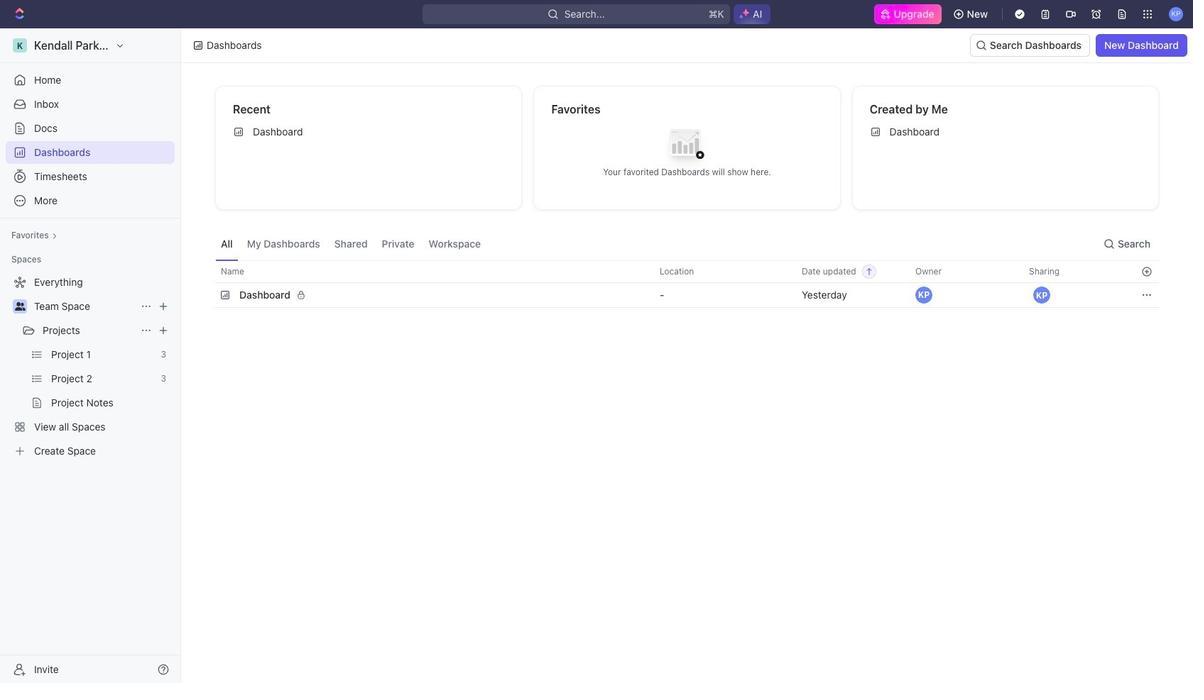 Task type: vqa. For each thing, say whether or not it's contained in the screenshot.
Start A Social Media Marketing Agency, , element
no



Task type: locate. For each thing, give the bounding box(es) containing it.
1 horizontal spatial kendall parks, , element
[[1033, 287, 1050, 304]]

tree inside sidebar navigation
[[6, 271, 175, 463]]

kendall parks, , element
[[915, 287, 932, 304], [1033, 287, 1050, 304]]

1 row from the top
[[215, 261, 1159, 283]]

tab list
[[215, 227, 487, 261]]

table
[[215, 261, 1159, 310]]

row
[[215, 261, 1159, 283], [215, 281, 1159, 310]]

2 kendall parks, , element from the left
[[1033, 287, 1050, 304]]

tree
[[6, 271, 175, 463]]

0 horizontal spatial kendall parks, , element
[[915, 287, 932, 304]]



Task type: describe. For each thing, give the bounding box(es) containing it.
sidebar navigation
[[0, 28, 184, 684]]

user group image
[[15, 303, 25, 311]]

1 kendall parks, , element from the left
[[915, 287, 932, 304]]

kendall parks's workspace, , element
[[13, 38, 27, 53]]

2 row from the top
[[215, 281, 1159, 310]]

no favorited dashboards image
[[659, 118, 715, 175]]



